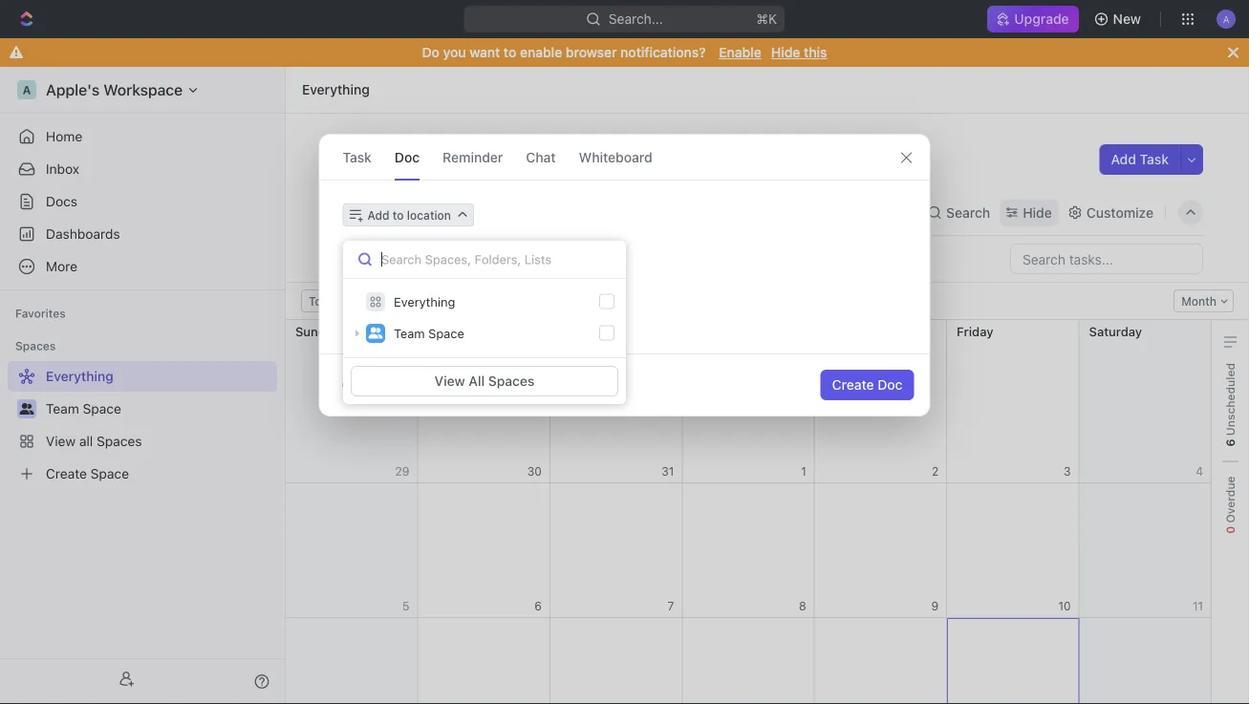 Task type: vqa. For each thing, say whether or not it's contained in the screenshot.
View All Spaces button
yes



Task type: locate. For each thing, give the bounding box(es) containing it.
everything
[[302, 82, 370, 98], [332, 143, 468, 175], [394, 295, 456, 309]]

enable
[[719, 44, 762, 60]]

add inside dropdown button
[[368, 208, 390, 222]]

whiteboard button
[[579, 135, 653, 180]]

1 horizontal spatial task
[[1140, 152, 1170, 167]]

0 horizontal spatial hide
[[529, 252, 555, 266]]

0 vertical spatial doc
[[395, 149, 420, 165]]

inbox
[[46, 161, 79, 177]]

friday
[[957, 324, 994, 339]]

0 horizontal spatial to
[[393, 208, 404, 222]]

notifications?
[[621, 44, 706, 60]]

0 vertical spatial spaces
[[15, 339, 56, 353]]

to inside button
[[393, 208, 404, 222]]

show closed
[[426, 252, 496, 266]]

task left doc button
[[343, 149, 372, 165]]

task up customize
[[1140, 152, 1170, 167]]

board link
[[411, 199, 452, 226]]

all
[[469, 373, 485, 389]]

0 horizontal spatial add
[[368, 208, 390, 222]]

doc right task button
[[395, 149, 420, 165]]

1 horizontal spatial hide
[[772, 44, 801, 60]]

hide button
[[1000, 199, 1058, 226]]

upgrade
[[1015, 11, 1070, 27]]

1 vertical spatial add
[[368, 208, 390, 222]]

to right list
[[393, 208, 404, 222]]

home link
[[8, 121, 277, 152]]

hide right the closed
[[529, 252, 555, 266]]

3 row from the top
[[286, 619, 1213, 705]]

everything up add to location dropdown button
[[332, 143, 468, 175]]

0
[[1225, 527, 1238, 534]]

saturday
[[1090, 324, 1143, 339]]

6
[[1225, 439, 1238, 447]]

2 vertical spatial everything
[[394, 295, 456, 309]]

grid
[[285, 320, 1213, 705]]

create
[[832, 377, 875, 393]]

space
[[429, 327, 465, 341]]

everything link
[[297, 78, 375, 101]]

browser
[[566, 44, 617, 60]]

list
[[357, 205, 380, 220]]

hide inside dropdown button
[[1023, 205, 1053, 220]]

board
[[415, 205, 452, 220]]

chat
[[526, 149, 556, 165]]

add task button
[[1100, 144, 1181, 175]]

1 row from the top
[[286, 320, 1213, 484]]

0 horizontal spatial spaces
[[15, 339, 56, 353]]

spaces right all
[[488, 373, 535, 389]]

reminder
[[443, 149, 503, 165]]

1 vertical spatial spaces
[[488, 373, 535, 389]]

hide
[[772, 44, 801, 60], [1023, 205, 1053, 220], [529, 252, 555, 266]]

1 horizontal spatial spaces
[[488, 373, 535, 389]]

hide left this
[[772, 44, 801, 60]]

new
[[1114, 11, 1142, 27]]

0 vertical spatial add
[[1112, 152, 1137, 167]]

everything up team space
[[394, 295, 456, 309]]

customize button
[[1062, 199, 1160, 226]]

view
[[435, 373, 465, 389]]

spaces down favorites
[[15, 339, 56, 353]]

monday
[[428, 324, 475, 339]]

spaces
[[15, 339, 56, 353], [488, 373, 535, 389]]

2 vertical spatial hide
[[529, 252, 555, 266]]

add
[[1112, 152, 1137, 167], [368, 208, 390, 222]]

grid containing sunday
[[285, 320, 1213, 705]]

inbox link
[[8, 154, 277, 185]]

row
[[286, 320, 1213, 484], [286, 484, 1213, 619], [286, 619, 1213, 705]]

view all spaces button
[[351, 366, 619, 397]]

whiteboard
[[579, 149, 653, 165]]

to
[[504, 44, 517, 60], [393, 208, 404, 222]]

hide right search in the right of the page
[[1023, 205, 1053, 220]]

tree
[[8, 361, 277, 490]]

reminder button
[[443, 135, 503, 180]]

doc button
[[395, 135, 420, 180]]

dashboards link
[[8, 219, 277, 250]]

1 horizontal spatial add
[[1112, 152, 1137, 167]]

1 vertical spatial hide
[[1023, 205, 1053, 220]]

doc
[[395, 149, 420, 165], [878, 377, 903, 393]]

dialog
[[319, 134, 931, 417]]

0 vertical spatial everything
[[302, 82, 370, 98]]

unscheduled
[[1225, 363, 1238, 439]]

to right want
[[504, 44, 517, 60]]

customize
[[1087, 205, 1154, 220]]

search
[[947, 205, 991, 220]]

task
[[343, 149, 372, 165], [1140, 152, 1170, 167]]

0 vertical spatial to
[[504, 44, 517, 60]]

doc right create
[[878, 377, 903, 393]]

1 horizontal spatial doc
[[878, 377, 903, 393]]

1 vertical spatial doc
[[878, 377, 903, 393]]

1 vertical spatial to
[[393, 208, 404, 222]]

2 horizontal spatial hide
[[1023, 205, 1053, 220]]

doc inside button
[[878, 377, 903, 393]]

sidebar navigation
[[0, 67, 286, 705]]

do
[[422, 44, 440, 60]]

everything up task button
[[302, 82, 370, 98]]



Task type: describe. For each thing, give the bounding box(es) containing it.
spaces inside sidebar 'navigation'
[[15, 339, 56, 353]]

task inside button
[[1140, 152, 1170, 167]]

spaces inside button
[[488, 373, 535, 389]]

0 horizontal spatial doc
[[395, 149, 420, 165]]

add for add task
[[1112, 152, 1137, 167]]

0 horizontal spatial task
[[343, 149, 372, 165]]

favorites
[[15, 307, 66, 320]]

user group image
[[369, 328, 383, 339]]

docs link
[[8, 186, 277, 217]]

do you want to enable browser notifications? enable hide this
[[422, 44, 828, 60]]

favorites button
[[8, 302, 73, 325]]

create doc
[[832, 377, 903, 393]]

today
[[309, 295, 342, 308]]

1 vertical spatial everything
[[332, 143, 468, 175]]

tuesday
[[560, 324, 610, 339]]

show
[[426, 252, 457, 266]]

enable
[[520, 44, 563, 60]]

dialog containing task
[[319, 134, 931, 417]]

Search Spaces, Folders, Lists text field
[[343, 241, 626, 279]]

1 horizontal spatial to
[[504, 44, 517, 60]]

home
[[46, 129, 82, 144]]

create doc button
[[821, 370, 915, 401]]

hide inside button
[[529, 252, 555, 266]]

overdue
[[1225, 477, 1238, 527]]

show closed button
[[403, 248, 505, 271]]

new button
[[1087, 4, 1153, 34]]

want
[[470, 44, 500, 60]]

tree inside sidebar 'navigation'
[[8, 361, 277, 490]]

search button
[[922, 199, 997, 226]]

team space
[[394, 327, 465, 341]]

add for add to location
[[368, 208, 390, 222]]

add task
[[1112, 152, 1170, 167]]

Name this Doc... field
[[320, 238, 930, 261]]

Search tasks... text field
[[1012, 245, 1203, 273]]

docs
[[46, 194, 77, 209]]

this
[[804, 44, 828, 60]]

location
[[407, 208, 451, 222]]

today button
[[301, 290, 350, 313]]

team
[[394, 327, 425, 341]]

2 row from the top
[[286, 484, 1213, 619]]

you
[[443, 44, 466, 60]]

add to location button
[[343, 204, 474, 227]]

chat button
[[526, 135, 556, 180]]

sunday
[[295, 324, 340, 339]]

closed
[[460, 252, 496, 266]]

⌘k
[[757, 11, 778, 27]]

view all spaces
[[435, 373, 535, 389]]

add to location button
[[343, 204, 474, 227]]

0 vertical spatial hide
[[772, 44, 801, 60]]

search...
[[609, 11, 664, 27]]

add to location
[[368, 208, 451, 222]]

dashboards
[[46, 226, 120, 242]]

task button
[[343, 135, 372, 180]]

hide button
[[521, 248, 562, 271]]

list link
[[353, 199, 380, 226]]

upgrade link
[[988, 6, 1079, 33]]



